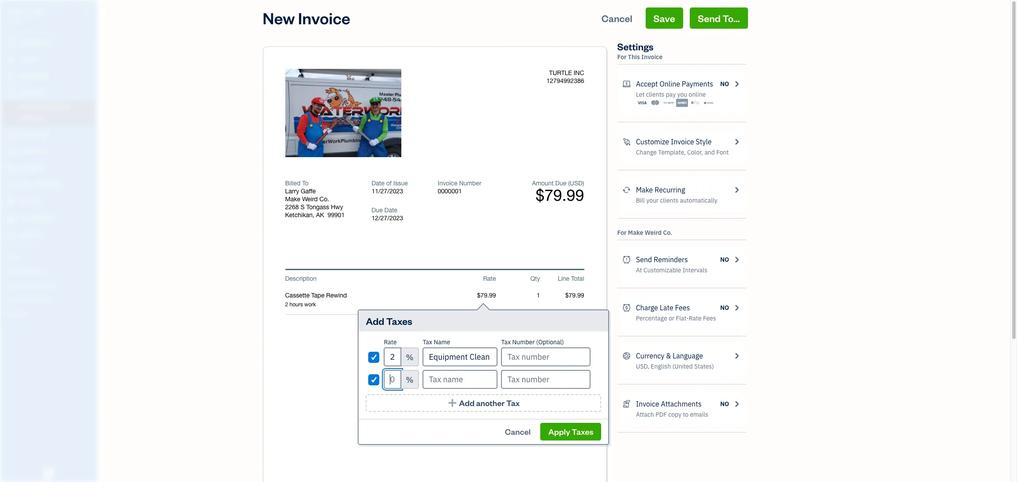 Task type: describe. For each thing, give the bounding box(es) containing it.
recurring
[[655, 185, 686, 194]]

payment image
[[6, 130, 16, 139]]

currency & language
[[636, 351, 704, 360]]

cancel button for apply taxes
[[497, 423, 539, 441]]

settings image
[[7, 310, 94, 317]]

online
[[689, 90, 706, 98]]

billed to larry gaffe make weird co. 2268 s tongass hwy ketchikan, ak  99901
[[285, 180, 345, 218]]

pay
[[666, 90, 676, 98]]

) inside amount due ( usd ) $79.99
[[583, 180, 585, 187]]

cancel for save
[[602, 12, 633, 24]]

4 chevronright image from the top
[[733, 399, 741, 409]]

states)
[[695, 362, 715, 370]]

tax for tax name
[[423, 338, 433, 346]]

automatically
[[680, 196, 718, 204]]

main element
[[0, 0, 119, 482]]

(optional)
[[537, 338, 564, 346]]

at customizable intervals
[[636, 266, 708, 274]]

charge
[[636, 303, 659, 312]]

0.00
[[573, 370, 585, 377]]

copy
[[669, 411, 682, 418]]

let
[[636, 90, 645, 98]]

american express image
[[677, 98, 689, 107]]

date inside the due date 12/27/2023
[[385, 207, 398, 214]]

3 chevronright image from the top
[[733, 350, 741, 361]]

total amount paid
[[495, 388, 531, 404]]

tax for tax
[[522, 370, 531, 377]]

amount due usd )
[[479, 421, 531, 428]]

no for invoice attachments
[[721, 400, 730, 408]]

add for add another tax
[[459, 398, 475, 408]]

font
[[717, 148, 729, 156]]

team members image
[[7, 267, 94, 275]]

Line Total (USD) text field
[[565, 292, 585, 299]]

taxes for apply taxes
[[572, 426, 594, 437]]

project image
[[6, 164, 16, 173]]

flat-
[[676, 314, 689, 322]]

to
[[683, 411, 689, 418]]

s
[[301, 203, 305, 211]]

1 vertical spatial $79.99
[[566, 421, 585, 428]]

number for tax
[[513, 338, 535, 346]]

tax inside button
[[507, 398, 520, 408]]

latefees image
[[623, 302, 631, 313]]

line
[[558, 275, 570, 282]]

tax name text field for tax number text field
[[423, 370, 498, 389]]

add taxes
[[366, 315, 413, 327]]

billed
[[285, 180, 301, 187]]

this
[[628, 53, 641, 61]]

weird inside billed to larry gaffe make weird co. 2268 s tongass hwy ketchikan, ak  99901
[[302, 196, 318, 203]]

usd,
[[636, 362, 650, 370]]

late
[[660, 303, 674, 312]]

date of issue
[[372, 180, 408, 187]]

Issue date in MM/DD/YYYY format text field
[[372, 188, 425, 195]]

check image
[[370, 375, 378, 384]]

attach pdf copy to emails
[[636, 411, 709, 418]]

currency
[[636, 351, 665, 360]]

1 vertical spatial clients
[[661, 196, 679, 204]]

percentage
[[636, 314, 668, 322]]

(
[[569, 180, 570, 187]]

customize
[[636, 137, 670, 146]]

invoice inside settings for this invoice
[[642, 53, 663, 61]]

language
[[673, 351, 704, 360]]

online
[[660, 79, 681, 88]]

for make weird co.
[[618, 229, 673, 237]]

timer image
[[6, 181, 16, 189]]

delete
[[323, 109, 344, 118]]

number for invoice
[[459, 180, 482, 187]]

Item Quantity text field
[[528, 292, 541, 299]]

no for send reminders
[[721, 256, 730, 264]]

let clients pay you online
[[636, 90, 706, 98]]

bill your clients automatically
[[636, 196, 718, 204]]

2 vertical spatial make
[[628, 229, 644, 237]]

save
[[654, 12, 676, 24]]

qty
[[531, 275, 541, 282]]

taxes for add taxes
[[387, 315, 413, 327]]

send to...
[[698, 12, 740, 24]]

attach
[[636, 411, 655, 418]]

cancel for apply taxes
[[505, 426, 531, 437]]

&
[[667, 351, 672, 360]]

apply taxes
[[549, 426, 594, 437]]

make recurring
[[636, 185, 686, 194]]

add another tax button
[[366, 394, 602, 412]]

image
[[346, 109, 365, 118]]

due inside the due date 12/27/2023
[[372, 207, 383, 214]]

reminders
[[654, 255, 688, 264]]

12/27/2023
[[372, 215, 403, 222]]

add another tax
[[459, 398, 520, 408]]

subtotal
[[508, 353, 531, 360]]

2268
[[285, 203, 299, 211]]

bank connections image
[[7, 296, 94, 303]]

new
[[263, 8, 295, 28]]

to...
[[723, 12, 740, 24]]

rate for line total
[[484, 275, 496, 282]]

amount for amount due usd )
[[479, 421, 500, 428]]

of
[[387, 180, 392, 187]]

dashboard image
[[6, 38, 16, 47]]

or
[[669, 314, 675, 322]]

apple pay image
[[690, 98, 702, 107]]

1 vertical spatial usd
[[517, 421, 529, 428]]

1 chevronright image from the top
[[733, 136, 741, 147]]

payments
[[682, 79, 714, 88]]

owner
[[7, 18, 23, 24]]

amount inside total amount paid
[[495, 397, 517, 404]]

at
[[636, 266, 643, 274]]

and
[[705, 148, 715, 156]]

tongass
[[307, 203, 329, 211]]

1 vertical spatial weird
[[645, 229, 662, 237]]

delete tax image
[[593, 374, 602, 384]]

turtle inc 12794992386
[[547, 69, 585, 84]]

apply taxes button
[[541, 423, 602, 441]]

for inside settings for this invoice
[[618, 53, 627, 61]]

description
[[285, 275, 317, 282]]

customizable
[[644, 266, 682, 274]]

emails
[[691, 411, 709, 418]]

Tax Rate (Percentage) text field
[[384, 370, 402, 389]]

settings for this invoice
[[618, 40, 663, 61]]

due for amount due usd )
[[502, 421, 513, 428]]

percentage or flat-rate fees
[[636, 314, 717, 322]]

send to... button
[[690, 8, 748, 29]]

delete tax image
[[593, 352, 602, 362]]

3 chevronright image from the top
[[733, 254, 741, 265]]

2 for from the top
[[618, 229, 627, 237]]

1 vertical spatial rate
[[689, 314, 702, 322]]



Task type: vqa. For each thing, say whether or not it's contained in the screenshot.
ONCE
no



Task type: locate. For each thing, give the bounding box(es) containing it.
tax name text field up plus icon
[[423, 370, 498, 389]]

fees up the flat-
[[676, 303, 691, 312]]

clients
[[647, 90, 665, 98], [661, 196, 679, 204]]

turtle inc owner
[[7, 8, 46, 24]]

tax for tax number (optional)
[[502, 338, 511, 346]]

rate for tax number (optional)
[[384, 338, 397, 346]]

expense image
[[6, 147, 16, 156]]

send for send reminders
[[636, 255, 653, 264]]

) down paid at right bottom
[[529, 421, 531, 428]]

0 vertical spatial total
[[572, 275, 585, 282]]

0 vertical spatial make
[[636, 185, 653, 194]]

for left this
[[618, 53, 627, 61]]

99901
[[328, 211, 345, 218]]

1 chevronright image from the top
[[733, 79, 741, 89]]

1 vertical spatial turtle
[[550, 69, 572, 76]]

inc for turtle inc owner
[[34, 8, 46, 17]]

amount left (
[[532, 180, 554, 187]]

freshbooks image
[[41, 468, 56, 478]]

chevronright image for accept online payments
[[733, 79, 741, 89]]

usd, english (united states)
[[636, 362, 715, 370]]

date up 12/27/2023
[[385, 207, 398, 214]]

0 vertical spatial inc
[[34, 8, 46, 17]]

(united
[[673, 362, 693, 370]]

1 for from the top
[[618, 53, 627, 61]]

intervals
[[683, 266, 708, 274]]

hwy
[[331, 203, 343, 211]]

gaffe
[[301, 188, 316, 195]]

add inside button
[[459, 398, 475, 408]]

onlinesales image
[[623, 79, 631, 89]]

1 vertical spatial date
[[385, 207, 398, 214]]

due left (
[[556, 180, 567, 187]]

1 vertical spatial taxes
[[572, 426, 594, 437]]

0 vertical spatial turtle
[[7, 8, 32, 17]]

2 vertical spatial rate
[[384, 338, 397, 346]]

delete image
[[323, 109, 365, 118]]

send for send to...
[[698, 12, 721, 24]]

tax name text field down name
[[423, 347, 498, 366]]

accept online payments
[[636, 79, 714, 88]]

customize invoice style
[[636, 137, 712, 146]]

0 horizontal spatial due
[[372, 207, 383, 214]]

taxes
[[387, 315, 413, 327], [572, 426, 594, 437]]

add down enter an item description text field
[[366, 315, 385, 327]]

fees right the flat-
[[704, 314, 717, 322]]

charge late fees
[[636, 303, 691, 312]]

latereminders image
[[623, 254, 631, 265]]

weird up send reminders
[[645, 229, 662, 237]]

cancel button for save
[[594, 8, 641, 29]]

2 horizontal spatial rate
[[689, 314, 702, 322]]

co. inside billed to larry gaffe make weird co. 2268 s tongass hwy ketchikan, ak  99901
[[320, 196, 329, 203]]

0 vertical spatial usd
[[570, 180, 583, 187]]

make
[[636, 185, 653, 194], [285, 196, 301, 203], [628, 229, 644, 237]]

no for charge late fees
[[721, 304, 730, 312]]

total inside total amount paid
[[518, 388, 531, 395]]

tax
[[423, 338, 433, 346], [502, 338, 511, 346], [522, 370, 531, 377], [507, 398, 520, 408]]

0 horizontal spatial usd
[[517, 421, 529, 428]]

79.99
[[569, 388, 585, 395]]

visa image
[[636, 98, 648, 107]]

co. up reminders
[[664, 229, 673, 237]]

1 horizontal spatial inc
[[574, 69, 585, 76]]

turtle inside turtle inc owner
[[7, 8, 32, 17]]

to
[[302, 180, 309, 187]]

new invoice
[[263, 8, 351, 28]]

1 vertical spatial amount
[[495, 397, 517, 404]]

due inside amount due ( usd ) $79.99
[[556, 180, 567, 187]]

no
[[721, 80, 730, 88], [721, 256, 730, 264], [721, 304, 730, 312], [721, 400, 730, 408]]

0 vertical spatial date
[[372, 180, 385, 187]]

1 vertical spatial total
[[518, 388, 531, 395]]

check image
[[370, 353, 378, 362]]

taxes inside button
[[572, 426, 594, 437]]

$79.99
[[536, 186, 585, 204], [566, 421, 585, 428]]

1 horizontal spatial taxes
[[572, 426, 594, 437]]

refresh image
[[623, 185, 631, 195]]

mastercard image
[[650, 98, 662, 107]]

0 vertical spatial add
[[366, 315, 385, 327]]

0 horizontal spatial add
[[366, 315, 385, 327]]

accept
[[636, 79, 658, 88]]

make inside billed to larry gaffe make weird co. 2268 s tongass hwy ketchikan, ak  99901
[[285, 196, 301, 203]]

0 vertical spatial cancel
[[602, 12, 633, 24]]

0 horizontal spatial taxes
[[387, 315, 413, 327]]

amount inside amount due ( usd ) $79.99
[[532, 180, 554, 187]]

12/27/2023 button
[[372, 214, 425, 222]]

1 horizontal spatial turtle
[[550, 69, 572, 76]]

1 horizontal spatial cancel button
[[594, 8, 641, 29]]

tax right another on the left of the page
[[507, 398, 520, 408]]

settings
[[618, 40, 654, 53]]

0 horizontal spatial co.
[[320, 196, 329, 203]]

0 horizontal spatial )
[[529, 421, 531, 428]]

0 horizontal spatial weird
[[302, 196, 318, 203]]

send
[[698, 12, 721, 24], [636, 255, 653, 264]]

1 horizontal spatial number
[[513, 338, 535, 346]]

amount left paid at right bottom
[[495, 397, 517, 404]]

money image
[[6, 197, 16, 206]]

rate
[[484, 275, 496, 282], [689, 314, 702, 322], [384, 338, 397, 346]]

0 horizontal spatial number
[[459, 180, 482, 187]]

rate up item rate (usd) text box
[[484, 275, 496, 282]]

1 horizontal spatial usd
[[570, 180, 583, 187]]

style
[[696, 137, 712, 146]]

ketchikan,
[[285, 211, 315, 218]]

1 horizontal spatial cancel
[[602, 12, 633, 24]]

add for add taxes
[[366, 315, 385, 327]]

Enter an Item Name text field
[[285, 291, 452, 299]]

tax number (optional)
[[502, 338, 564, 346]]

change template, color, and font
[[636, 148, 729, 156]]

chevronright image
[[733, 136, 741, 147], [733, 185, 741, 195], [733, 254, 741, 265], [733, 399, 741, 409]]

1 vertical spatial add
[[459, 398, 475, 408]]

1 horizontal spatial add
[[459, 398, 475, 408]]

0 horizontal spatial send
[[636, 255, 653, 264]]

12794992386
[[547, 77, 585, 84]]

taxes down enter an item description text field
[[387, 315, 413, 327]]

for
[[618, 53, 627, 61], [618, 229, 627, 237]]

bank image
[[703, 98, 715, 107]]

due for amount due ( usd ) $79.99
[[556, 180, 567, 187]]

no for accept online payments
[[721, 80, 730, 88]]

save button
[[646, 8, 684, 29]]

0 horizontal spatial fees
[[676, 303, 691, 312]]

2 vertical spatial amount
[[479, 421, 500, 428]]

invoice number
[[438, 180, 482, 187]]

paid
[[519, 397, 531, 404]]

0 vertical spatial weird
[[302, 196, 318, 203]]

)
[[583, 180, 585, 187], [529, 421, 531, 428]]

due up 12/27/2023
[[372, 207, 383, 214]]

4 no from the top
[[721, 400, 730, 408]]

1 vertical spatial number
[[513, 338, 535, 346]]

0 vertical spatial tax name text field
[[423, 347, 498, 366]]

fees
[[676, 303, 691, 312], [704, 314, 717, 322]]

0 vertical spatial chevronright image
[[733, 79, 741, 89]]

due
[[556, 180, 567, 187], [372, 207, 383, 214], [502, 421, 513, 428]]

tax up subtotal
[[502, 338, 511, 346]]

inc inside turtle inc 12794992386
[[574, 69, 585, 76]]

cancel down paid at right bottom
[[505, 426, 531, 437]]

Tax number text field
[[502, 347, 591, 366]]

you
[[678, 90, 688, 98]]

1 vertical spatial due
[[372, 207, 383, 214]]

0 horizontal spatial cancel
[[505, 426, 531, 437]]

Tax Rate (Percentage) text field
[[384, 347, 402, 366]]

2 horizontal spatial due
[[556, 180, 567, 187]]

0 vertical spatial taxes
[[387, 315, 413, 327]]

larry
[[285, 188, 299, 195]]

0 horizontal spatial turtle
[[7, 8, 32, 17]]

due date 12/27/2023
[[372, 207, 403, 222]]

Enter an Item Description text field
[[285, 301, 452, 308]]

0 vertical spatial )
[[583, 180, 585, 187]]

turtle for turtle inc owner
[[7, 8, 32, 17]]

0 vertical spatial send
[[698, 12, 721, 24]]

1 vertical spatial chevronright image
[[733, 302, 741, 313]]

client image
[[6, 55, 16, 64]]

1 horizontal spatial fees
[[704, 314, 717, 322]]

0 vertical spatial co.
[[320, 196, 329, 203]]

turtle up the 'owner' at the top of page
[[7, 8, 32, 17]]

amount down 'add another tax' on the bottom of the page
[[479, 421, 500, 428]]

inc for turtle inc 12794992386
[[574, 69, 585, 76]]

0 vertical spatial for
[[618, 53, 627, 61]]

rate up tax rate (percentage) text box
[[384, 338, 397, 346]]

issue
[[394, 180, 408, 187]]

2 chevronright image from the top
[[733, 185, 741, 195]]

) right (
[[583, 180, 585, 187]]

template,
[[659, 148, 686, 156]]

tax left name
[[423, 338, 433, 346]]

1 horizontal spatial send
[[698, 12, 721, 24]]

0 vertical spatial due
[[556, 180, 567, 187]]

0 vertical spatial number
[[459, 180, 482, 187]]

invoice attachments
[[636, 399, 702, 408]]

1 no from the top
[[721, 80, 730, 88]]

apply
[[549, 426, 571, 437]]

1 vertical spatial )
[[529, 421, 531, 428]]

2 no from the top
[[721, 256, 730, 264]]

currencyandlanguage image
[[623, 350, 631, 361]]

tax down subtotal
[[522, 370, 531, 377]]

turtle up 12794992386
[[550, 69, 572, 76]]

chevronright image for charge late fees
[[733, 302, 741, 313]]

estimate image
[[6, 72, 16, 81]]

invoice image
[[6, 89, 16, 98]]

another
[[476, 398, 505, 408]]

1 horizontal spatial co.
[[664, 229, 673, 237]]

line total
[[558, 275, 585, 282]]

$79.99 inside amount due ( usd ) $79.99
[[536, 186, 585, 204]]

1 vertical spatial tax name text field
[[423, 370, 498, 389]]

1 vertical spatial make
[[285, 196, 301, 203]]

total right line
[[572, 275, 585, 282]]

color,
[[688, 148, 704, 156]]

send inside button
[[698, 12, 721, 24]]

cancel button up settings
[[594, 8, 641, 29]]

weird down "gaffe" at the top of the page
[[302, 196, 318, 203]]

number up subtotal
[[513, 338, 535, 346]]

0 vertical spatial rate
[[484, 275, 496, 282]]

Enter an Invoice # text field
[[438, 188, 463, 195]]

2 chevronright image from the top
[[733, 302, 741, 313]]

1 vertical spatial fees
[[704, 314, 717, 322]]

make down the larry
[[285, 196, 301, 203]]

1 horizontal spatial weird
[[645, 229, 662, 237]]

tax name text field for tax number text box
[[423, 347, 498, 366]]

1 vertical spatial for
[[618, 229, 627, 237]]

1 horizontal spatial total
[[572, 275, 585, 282]]

inc inside turtle inc owner
[[34, 8, 46, 17]]

Item Rate (USD) text field
[[477, 292, 496, 299]]

rate right or
[[689, 314, 702, 322]]

2 vertical spatial due
[[502, 421, 513, 428]]

number up enter an invoice # text field
[[459, 180, 482, 187]]

make up bill
[[636, 185, 653, 194]]

0 vertical spatial $79.99
[[536, 186, 585, 204]]

amount due ( usd ) $79.99
[[532, 180, 585, 204]]

clients down accept
[[647, 90, 665, 98]]

1 vertical spatial send
[[636, 255, 653, 264]]

1 vertical spatial cancel
[[505, 426, 531, 437]]

english
[[651, 362, 671, 370]]

1 horizontal spatial rate
[[484, 275, 496, 282]]

attachments
[[661, 399, 702, 408]]

clients down recurring
[[661, 196, 679, 204]]

invoices image
[[623, 399, 631, 409]]

0 vertical spatial clients
[[647, 90, 665, 98]]

co. up tongass
[[320, 196, 329, 203]]

0 vertical spatial fees
[[676, 303, 691, 312]]

cancel button down paid at right bottom
[[497, 423, 539, 441]]

make up latereminders image
[[628, 229, 644, 237]]

taxes right apply
[[572, 426, 594, 437]]

total up paid at right bottom
[[518, 388, 531, 395]]

0 vertical spatial amount
[[532, 180, 554, 187]]

2 tax name text field from the top
[[423, 370, 498, 389]]

send up at
[[636, 255, 653, 264]]

1 vertical spatial cancel button
[[497, 423, 539, 441]]

cancel up settings
[[602, 12, 633, 24]]

pdf
[[656, 411, 667, 418]]

2 vertical spatial chevronright image
[[733, 350, 741, 361]]

due down another on the left of the page
[[502, 421, 513, 428]]

bill
[[636, 196, 645, 204]]

usd
[[570, 180, 583, 187], [517, 421, 529, 428]]

add right plus icon
[[459, 398, 475, 408]]

cancel
[[602, 12, 633, 24], [505, 426, 531, 437]]

report image
[[6, 231, 16, 240]]

your
[[647, 196, 659, 204]]

date left of
[[372, 180, 385, 187]]

1 tax name text field from the top
[[423, 347, 498, 366]]

name
[[434, 338, 451, 346]]

3 no from the top
[[721, 304, 730, 312]]

1 horizontal spatial )
[[583, 180, 585, 187]]

apps image
[[7, 253, 94, 260]]

0 horizontal spatial cancel button
[[497, 423, 539, 441]]

send reminders
[[636, 255, 688, 264]]

amount for amount due ( usd ) $79.99
[[532, 180, 554, 187]]

1 vertical spatial inc
[[574, 69, 585, 76]]

1 horizontal spatial due
[[502, 421, 513, 428]]

0 horizontal spatial total
[[518, 388, 531, 395]]

for up latereminders image
[[618, 229, 627, 237]]

plus image
[[448, 399, 458, 407]]

Tax name text field
[[423, 347, 498, 366], [423, 370, 498, 389]]

1 vertical spatial co.
[[664, 229, 673, 237]]

chart image
[[6, 214, 16, 223]]

add
[[366, 315, 385, 327], [459, 398, 475, 408]]

co.
[[320, 196, 329, 203], [664, 229, 673, 237]]

0 horizontal spatial inc
[[34, 8, 46, 17]]

items and services image
[[7, 282, 94, 289]]

paintbrush image
[[623, 136, 631, 147]]

discover image
[[663, 98, 675, 107]]

change
[[636, 148, 657, 156]]

turtle for turtle inc 12794992386
[[550, 69, 572, 76]]

chevronright image
[[733, 79, 741, 89], [733, 302, 741, 313], [733, 350, 741, 361]]

0 vertical spatial cancel button
[[594, 8, 641, 29]]

send left to...
[[698, 12, 721, 24]]

Tax number text field
[[502, 370, 591, 389]]

0 horizontal spatial rate
[[384, 338, 397, 346]]

usd inside amount due ( usd ) $79.99
[[570, 180, 583, 187]]

turtle inside turtle inc 12794992386
[[550, 69, 572, 76]]

cancel button
[[594, 8, 641, 29], [497, 423, 539, 441]]



